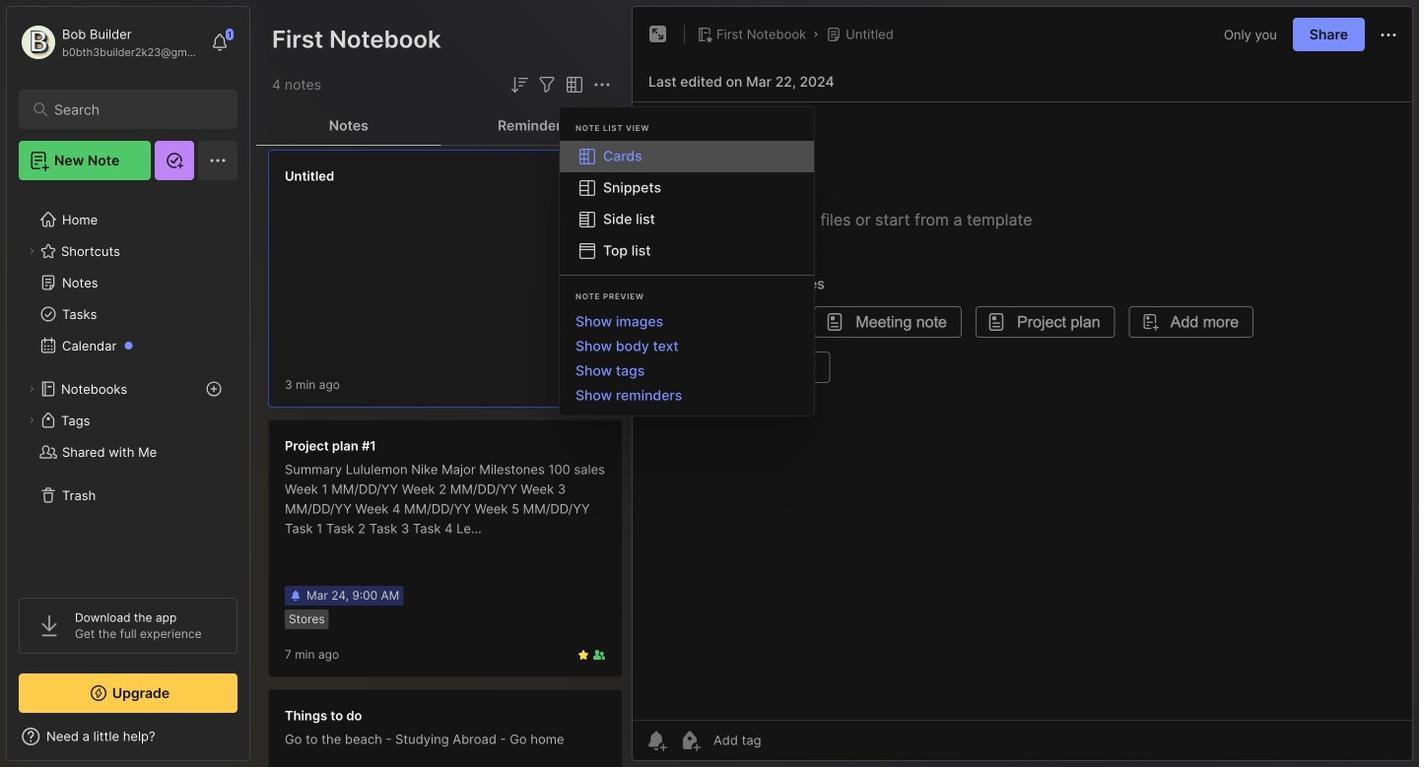 Task type: vqa. For each thing, say whether or not it's contained in the screenshot.
Upgrade for Upgrade to email your notes
no



Task type: describe. For each thing, give the bounding box(es) containing it.
Add filters field
[[535, 73, 559, 97]]

Sort options field
[[507, 73, 531, 97]]

WHAT'S NEW field
[[7, 721, 249, 753]]

none search field inside main element
[[54, 98, 211, 121]]

add a reminder image
[[644, 729, 668, 753]]

more actions field inside note window element
[[1377, 22, 1400, 47]]

View options field
[[559, 73, 586, 97]]

Add tag field
[[711, 732, 859, 749]]

expand tags image
[[26, 415, 37, 427]]

2 dropdown list menu from the top
[[560, 309, 814, 408]]



Task type: locate. For each thing, give the bounding box(es) containing it.
Note Editor text field
[[633, 101, 1412, 720]]

main element
[[0, 0, 256, 768]]

0 vertical spatial more actions image
[[1377, 23, 1400, 47]]

note window element
[[632, 6, 1413, 767]]

None search field
[[54, 98, 211, 121]]

0 vertical spatial dropdown list menu
[[560, 141, 814, 267]]

add filters image
[[535, 73, 559, 97]]

1 vertical spatial dropdown list menu
[[560, 309, 814, 408]]

tree
[[7, 192, 249, 580]]

1 vertical spatial more actions image
[[590, 73, 614, 97]]

tab list
[[256, 106, 626, 146]]

1 dropdown list menu from the top
[[560, 141, 814, 267]]

expand note image
[[646, 23, 670, 46]]

1 horizontal spatial more actions image
[[1377, 23, 1400, 47]]

1 vertical spatial more actions field
[[590, 73, 614, 97]]

0 horizontal spatial more actions field
[[590, 73, 614, 97]]

dropdown list menu
[[560, 141, 814, 267], [560, 309, 814, 408]]

add tag image
[[678, 729, 702, 753]]

menu item
[[560, 141, 814, 172]]

click to collapse image
[[249, 731, 264, 755]]

tree inside main element
[[7, 192, 249, 580]]

Search text field
[[54, 101, 211, 119]]

More actions field
[[1377, 22, 1400, 47], [590, 73, 614, 97]]

Account field
[[19, 23, 201, 62]]

0 vertical spatial more actions field
[[1377, 22, 1400, 47]]

more actions image
[[1377, 23, 1400, 47], [590, 73, 614, 97]]

1 horizontal spatial more actions field
[[1377, 22, 1400, 47]]

expand notebooks image
[[26, 383, 37, 395]]

0 horizontal spatial more actions image
[[590, 73, 614, 97]]



